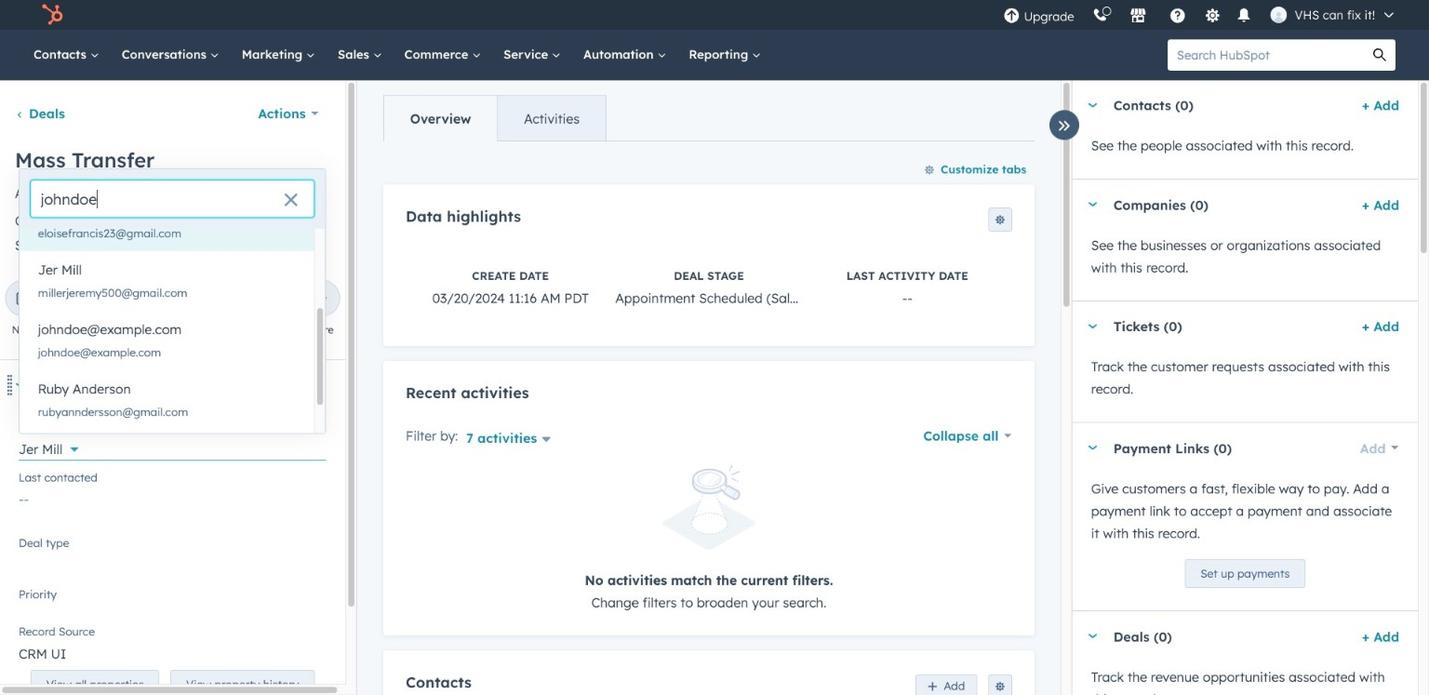 Task type: locate. For each thing, give the bounding box(es) containing it.
Search HubSpot search field
[[1168, 39, 1364, 71]]

list box
[[19, 191, 326, 485]]

menu
[[995, 0, 1407, 30]]

Search search field
[[31, 180, 314, 217]]

MM/DD/YYYY text field
[[88, 209, 220, 232]]

note image
[[15, 291, 32, 308]]

navigation
[[383, 95, 607, 141]]

clear input image
[[284, 194, 299, 209]]

email image
[[75, 291, 92, 308]]

marketplaces image
[[1130, 8, 1147, 25]]

caret image
[[1088, 103, 1099, 107], [1088, 202, 1099, 207], [15, 383, 26, 387], [1088, 446, 1099, 450], [1088, 634, 1099, 639]]

alert
[[406, 465, 1013, 614]]

caret image
[[1088, 324, 1099, 329]]



Task type: describe. For each thing, give the bounding box(es) containing it.
jacob simon image
[[1271, 7, 1288, 23]]

call image
[[135, 291, 151, 308]]

more image
[[313, 291, 330, 308]]

-- text field
[[19, 482, 327, 512]]



Task type: vqa. For each thing, say whether or not it's contained in the screenshot.
Search HubSpot search box
yes



